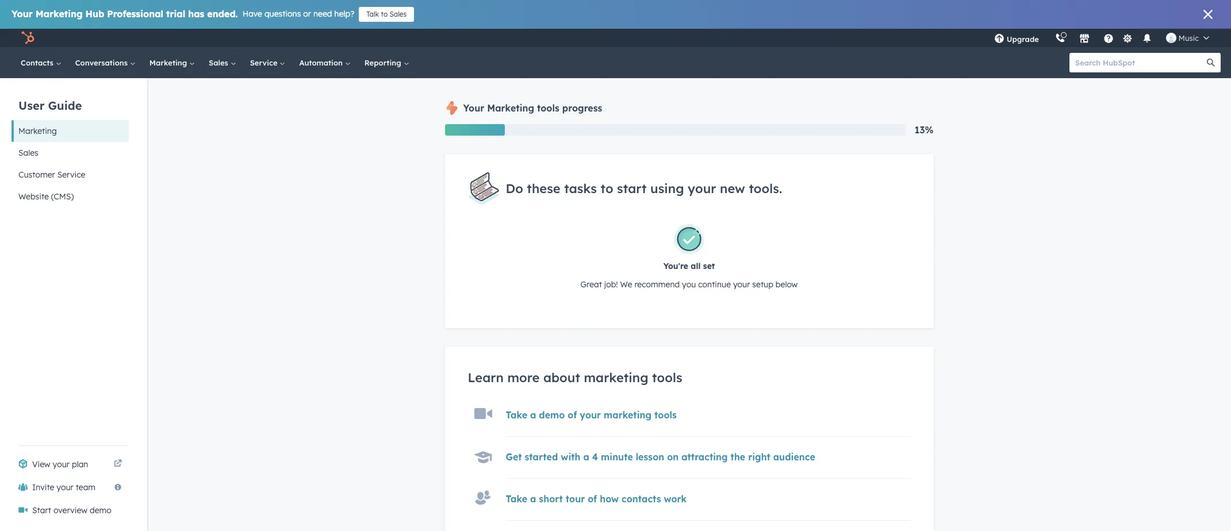 Task type: describe. For each thing, give the bounding box(es) containing it.
greg robinson image
[[1167, 33, 1177, 43]]

calling icon image
[[1056, 33, 1066, 44]]

1 vertical spatial to
[[601, 181, 614, 197]]

your left new
[[688, 181, 717, 197]]

reporting link
[[358, 47, 416, 78]]

start
[[617, 181, 647, 197]]

search button
[[1202, 53, 1221, 72]]

help?
[[334, 9, 355, 19]]

2 link opens in a new window image from the top
[[114, 460, 122, 469]]

work
[[664, 494, 687, 505]]

these
[[527, 181, 561, 197]]

user
[[18, 98, 45, 112]]

customer service
[[18, 170, 85, 180]]

talk to sales
[[367, 10, 407, 18]]

continue
[[699, 280, 731, 290]]

attracting
[[682, 452, 728, 463]]

ended.
[[207, 8, 238, 20]]

short
[[539, 494, 563, 505]]

automation
[[299, 58, 345, 67]]

music button
[[1160, 29, 1217, 47]]

upgrade
[[1007, 35, 1040, 44]]

marketplaces image
[[1080, 34, 1090, 44]]

invite your team
[[32, 483, 96, 493]]

notifications image
[[1143, 34, 1153, 44]]

job!
[[605, 280, 618, 290]]

right
[[749, 452, 771, 463]]

or
[[303, 9, 311, 19]]

help button
[[1099, 29, 1119, 47]]

great
[[581, 280, 602, 290]]

a for short
[[530, 494, 536, 505]]

setup
[[753, 280, 774, 290]]

close image
[[1204, 10, 1213, 19]]

trial
[[166, 8, 185, 20]]

customer
[[18, 170, 55, 180]]

1 vertical spatial a
[[584, 452, 590, 463]]

marketplaces button
[[1073, 29, 1097, 47]]

team
[[76, 483, 96, 493]]

marketing down trial
[[149, 58, 189, 67]]

0 vertical spatial marketing
[[584, 370, 649, 386]]

contacts link
[[14, 47, 68, 78]]

how
[[600, 494, 619, 505]]

using
[[651, 181, 684, 197]]

view your plan link
[[12, 453, 129, 476]]

sales link
[[202, 47, 243, 78]]

tour
[[566, 494, 585, 505]]

you
[[682, 280, 696, 290]]

your down learn more about marketing tools
[[580, 410, 601, 421]]

more
[[508, 370, 540, 386]]

service inside button
[[57, 170, 85, 180]]

user guide views element
[[12, 78, 129, 208]]

2 vertical spatial tools
[[655, 410, 677, 421]]

do
[[506, 181, 523, 197]]

conversations link
[[68, 47, 143, 78]]

0 vertical spatial tools
[[537, 102, 560, 114]]

talk to sales button
[[359, 7, 414, 22]]

take a short tour of how contacts work
[[506, 494, 687, 505]]

1 horizontal spatial service
[[250, 58, 280, 67]]

new
[[720, 181, 746, 197]]

talk
[[367, 10, 379, 18]]

learn more about marketing tools
[[468, 370, 683, 386]]

invite your team button
[[12, 476, 129, 499]]

set
[[704, 261, 715, 272]]

start overview demo
[[32, 506, 111, 516]]

1 link opens in a new window image from the top
[[114, 458, 122, 472]]

contacts
[[622, 494, 661, 505]]

start overview demo link
[[12, 499, 129, 522]]

customer service button
[[12, 164, 129, 186]]

learn
[[468, 370, 504, 386]]

audience
[[774, 452, 816, 463]]

with
[[561, 452, 581, 463]]

invite
[[32, 483, 54, 493]]

user guide
[[18, 98, 82, 112]]

overview
[[53, 506, 87, 516]]

hubspot image
[[21, 31, 35, 45]]

minute
[[601, 452, 633, 463]]

guide
[[48, 98, 82, 112]]

has
[[188, 8, 204, 20]]

below
[[776, 280, 798, 290]]

started
[[525, 452, 558, 463]]



Task type: vqa. For each thing, say whether or not it's contained in the screenshot.
the assigned
no



Task type: locate. For each thing, give the bounding box(es) containing it.
calling icon button
[[1051, 30, 1071, 45]]

notifications button
[[1138, 29, 1158, 47]]

13%
[[915, 124, 934, 136]]

a for demo
[[530, 410, 536, 421]]

need
[[314, 9, 332, 19]]

0 horizontal spatial sales
[[18, 148, 38, 158]]

automation link
[[293, 47, 358, 78]]

progress
[[563, 102, 603, 114]]

2 vertical spatial sales
[[18, 148, 38, 158]]

0 vertical spatial your
[[12, 8, 33, 20]]

1 vertical spatial service
[[57, 170, 85, 180]]

demo for a
[[539, 410, 565, 421]]

demo
[[539, 410, 565, 421], [90, 506, 111, 516]]

settings link
[[1121, 32, 1136, 44]]

0 vertical spatial a
[[530, 410, 536, 421]]

1 vertical spatial sales
[[209, 58, 231, 67]]

sales right talk
[[390, 10, 407, 18]]

your up your marketing tools progress progress bar
[[463, 102, 485, 114]]

demo down team
[[90, 506, 111, 516]]

tasks
[[565, 181, 597, 197]]

marketing inside button
[[18, 126, 57, 136]]

tools.
[[749, 181, 783, 197]]

get started with a 4 minute lesson on attracting the right audience
[[506, 452, 816, 463]]

(cms)
[[51, 192, 74, 202]]

view
[[32, 460, 50, 470]]

take
[[506, 410, 528, 421], [506, 494, 528, 505]]

your
[[688, 181, 717, 197], [734, 280, 750, 290], [580, 410, 601, 421], [53, 460, 70, 470], [57, 483, 74, 493]]

a left 'short'
[[530, 494, 536, 505]]

sales inside user guide views element
[[18, 148, 38, 158]]

reporting
[[365, 58, 404, 67]]

menu item
[[1048, 29, 1050, 47]]

demo down about
[[539, 410, 565, 421]]

your marketing hub professional trial has ended. have questions or need help?
[[12, 8, 355, 20]]

0 horizontal spatial demo
[[90, 506, 111, 516]]

0 horizontal spatial to
[[381, 10, 388, 18]]

0 vertical spatial to
[[381, 10, 388, 18]]

take down more on the bottom left
[[506, 410, 528, 421]]

marketing button
[[12, 120, 129, 142]]

marketing up minute
[[604, 410, 652, 421]]

1 vertical spatial take
[[506, 494, 528, 505]]

service link
[[243, 47, 293, 78]]

marketing down user
[[18, 126, 57, 136]]

we
[[621, 280, 633, 290]]

0 vertical spatial take
[[506, 410, 528, 421]]

take for take a short tour of how contacts work
[[506, 494, 528, 505]]

your left team
[[57, 483, 74, 493]]

2 vertical spatial a
[[530, 494, 536, 505]]

upgrade image
[[995, 34, 1005, 44]]

contacts
[[21, 58, 56, 67]]

1 vertical spatial tools
[[652, 370, 683, 386]]

0 horizontal spatial your
[[12, 8, 33, 20]]

0 vertical spatial sales
[[390, 10, 407, 18]]

of down learn more about marketing tools
[[568, 410, 577, 421]]

your left "setup"
[[734, 280, 750, 290]]

a down more on the bottom left
[[530, 410, 536, 421]]

1 vertical spatial marketing
[[604, 410, 652, 421]]

take left 'short'
[[506, 494, 528, 505]]

your up hubspot image
[[12, 8, 33, 20]]

1 vertical spatial demo
[[90, 506, 111, 516]]

of
[[568, 410, 577, 421], [588, 494, 597, 505]]

your for your marketing tools progress
[[463, 102, 485, 114]]

have
[[243, 9, 262, 19]]

menu
[[987, 29, 1218, 47]]

1 horizontal spatial sales
[[209, 58, 231, 67]]

website (cms) button
[[12, 186, 129, 208]]

your marketing tools progress
[[463, 102, 603, 114]]

website (cms)
[[18, 192, 74, 202]]

a left 4 at the bottom of the page
[[584, 452, 590, 463]]

1 horizontal spatial to
[[601, 181, 614, 197]]

get started with a 4 minute lesson on attracting the right audience link
[[506, 452, 816, 463]]

music
[[1179, 33, 1200, 43]]

0 vertical spatial of
[[568, 410, 577, 421]]

sales right marketing link
[[209, 58, 231, 67]]

take a demo of your marketing tools link
[[506, 410, 677, 421]]

take a short tour of how contacts work link
[[506, 494, 687, 505]]

1 take from the top
[[506, 410, 528, 421]]

service up website (cms) button at left
[[57, 170, 85, 180]]

help image
[[1104, 34, 1114, 44]]

professional
[[107, 8, 164, 20]]

menu containing music
[[987, 29, 1218, 47]]

marketing
[[36, 8, 83, 20], [149, 58, 189, 67], [487, 102, 535, 114], [18, 126, 57, 136]]

search image
[[1208, 59, 1216, 67]]

Search HubSpot search field
[[1070, 53, 1211, 72]]

your marketing tools progress progress bar
[[445, 124, 505, 136]]

sales up customer
[[18, 148, 38, 158]]

0 horizontal spatial service
[[57, 170, 85, 180]]

hubspot link
[[14, 31, 43, 45]]

marketing up take a demo of your marketing tools link
[[584, 370, 649, 386]]

get
[[506, 452, 522, 463]]

all
[[691, 261, 701, 272]]

1 vertical spatial your
[[463, 102, 485, 114]]

to right talk
[[381, 10, 388, 18]]

take a demo of your marketing tools
[[506, 410, 677, 421]]

great job! we recommend you continue your setup below
[[581, 280, 798, 290]]

of left how
[[588, 494, 597, 505]]

you're all set
[[664, 261, 715, 272]]

do these tasks to start using your new tools.
[[506, 181, 783, 197]]

demo for overview
[[90, 506, 111, 516]]

2 take from the top
[[506, 494, 528, 505]]

sales
[[390, 10, 407, 18], [209, 58, 231, 67], [18, 148, 38, 158]]

you're
[[664, 261, 689, 272]]

your inside button
[[57, 483, 74, 493]]

4
[[592, 452, 598, 463]]

to inside talk to sales button
[[381, 10, 388, 18]]

recommend
[[635, 280, 680, 290]]

view your plan
[[32, 460, 88, 470]]

0 vertical spatial service
[[250, 58, 280, 67]]

marketing link
[[143, 47, 202, 78]]

marketing up your marketing tools progress progress bar
[[487, 102, 535, 114]]

website
[[18, 192, 49, 202]]

settings image
[[1123, 34, 1134, 44]]

on
[[667, 452, 679, 463]]

questions
[[265, 9, 301, 19]]

1 vertical spatial of
[[588, 494, 597, 505]]

the
[[731, 452, 746, 463]]

about
[[544, 370, 581, 386]]

1 horizontal spatial your
[[463, 102, 485, 114]]

sales button
[[12, 142, 129, 164]]

a
[[530, 410, 536, 421], [584, 452, 590, 463], [530, 494, 536, 505]]

2 horizontal spatial sales
[[390, 10, 407, 18]]

1 horizontal spatial of
[[588, 494, 597, 505]]

plan
[[72, 460, 88, 470]]

start
[[32, 506, 51, 516]]

0 vertical spatial demo
[[539, 410, 565, 421]]

to left start
[[601, 181, 614, 197]]

marketing left the hub
[[36, 8, 83, 20]]

hub
[[85, 8, 104, 20]]

take for take a demo of your marketing tools
[[506, 410, 528, 421]]

link opens in a new window image
[[114, 458, 122, 472], [114, 460, 122, 469]]

your for your marketing hub professional trial has ended. have questions or need help?
[[12, 8, 33, 20]]

your left plan
[[53, 460, 70, 470]]

0 horizontal spatial of
[[568, 410, 577, 421]]

service right sales link
[[250, 58, 280, 67]]

1 horizontal spatial demo
[[539, 410, 565, 421]]



